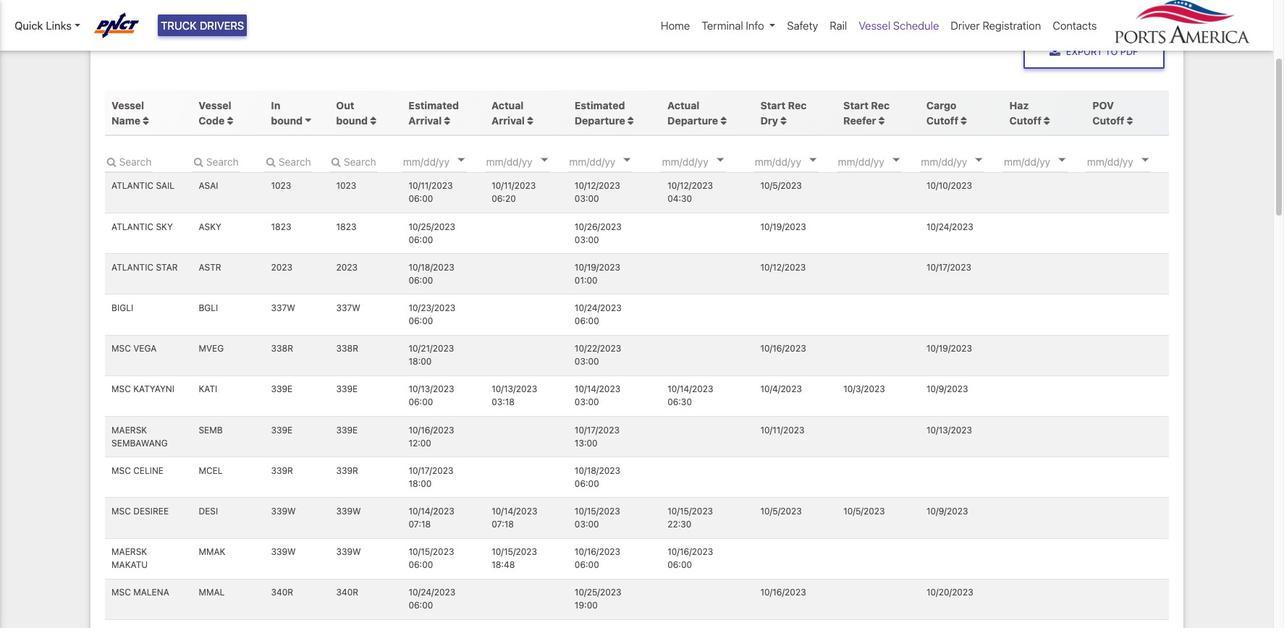 Task type: locate. For each thing, give the bounding box(es) containing it.
cutoff down pov
[[1093, 114, 1125, 127]]

337w
[[271, 303, 295, 314], [336, 303, 361, 314]]

0 horizontal spatial 337w
[[271, 303, 295, 314]]

1 open calendar image from the left
[[541, 159, 548, 162]]

1 horizontal spatial 337w
[[336, 303, 361, 314]]

10/24/2023 06:00 down "10/15/2023 06:00"
[[409, 588, 456, 611]]

start rec dry
[[761, 99, 807, 127]]

03:00 inside the 10/22/2023 03:00
[[575, 356, 599, 367]]

mm/dd/yy field up 10/12/2023 04:30
[[661, 151, 748, 172]]

0 horizontal spatial 1823
[[271, 221, 291, 232]]

5 msc from the top
[[112, 588, 131, 598]]

atlantic left sail
[[112, 181, 154, 192]]

10/14/2023 06:30
[[668, 384, 714, 408]]

1 horizontal spatial vessel
[[199, 99, 231, 111]]

10/14/2023 07:18 up 10/15/2023 18:48
[[492, 506, 538, 530]]

0 horizontal spatial 10/14/2023 07:18
[[409, 506, 455, 530]]

2 open calendar image from the left
[[624, 159, 631, 162]]

departure up 10/12/2023 04:30
[[668, 114, 719, 127]]

10/24/2023 down 01:00
[[575, 303, 622, 314]]

1 departure from the left
[[575, 114, 626, 127]]

18:00 down "10/21/2023"
[[409, 356, 432, 367]]

actual inside actual departure
[[668, 99, 700, 111]]

0 horizontal spatial cutoff
[[927, 114, 959, 127]]

2 actual from the left
[[668, 99, 700, 111]]

1 340r from the left
[[271, 588, 293, 598]]

vessel up code
[[199, 99, 231, 111]]

cargo
[[927, 99, 957, 111]]

1 vertical spatial 18:00
[[409, 479, 432, 489]]

rail link
[[824, 12, 853, 39]]

mm/dd/yy field down haz cutoff at the right top
[[1003, 151, 1090, 172]]

2 departure from the left
[[668, 114, 719, 127]]

1 horizontal spatial 10/16/2023 06:00
[[668, 547, 714, 571]]

0 horizontal spatial 10/12/2023
[[575, 181, 620, 192]]

1 vertical spatial 10/24/2023
[[575, 303, 622, 314]]

1 339r from the left
[[271, 466, 293, 476]]

download image
[[1050, 46, 1061, 57]]

1 vertical spatial 10/18/2023
[[575, 466, 621, 476]]

03:00 inside 10/26/2023 03:00
[[575, 234, 599, 245]]

2 03:00 from the top
[[575, 234, 599, 245]]

haz
[[1010, 99, 1029, 111]]

1 horizontal spatial 339r
[[336, 466, 358, 476]]

contacts
[[1053, 19, 1098, 32]]

10/5/2023
[[761, 181, 802, 192], [761, 506, 802, 517], [844, 506, 885, 517]]

export to pdf
[[1067, 46, 1139, 57]]

18:00 inside '10/17/2023 18:00'
[[409, 479, 432, 489]]

10/11/2023 down 10/4/2023 at bottom right
[[761, 425, 805, 436]]

10/26/2023
[[575, 221, 622, 232]]

cutoff down haz
[[1010, 114, 1042, 127]]

vessel right rail
[[859, 19, 891, 32]]

pdf
[[1121, 46, 1139, 57]]

0 horizontal spatial rec
[[788, 99, 807, 111]]

0 vertical spatial 10/25/2023
[[409, 221, 456, 232]]

10/17/2023 for 10/17/2023 18:00
[[409, 466, 454, 476]]

msc malena
[[112, 588, 169, 598]]

5 mm/dd/yy field from the left
[[754, 151, 841, 172]]

1 03:00 from the top
[[575, 194, 599, 205]]

18:00 down 12:00
[[409, 479, 432, 489]]

start up "dry"
[[761, 99, 786, 111]]

1 horizontal spatial rec
[[872, 99, 890, 111]]

10/16/2023 06:00
[[575, 547, 621, 571], [668, 547, 714, 571]]

rec for start rec dry
[[788, 99, 807, 111]]

1 horizontal spatial 2023
[[336, 262, 358, 273]]

1 atlantic from the top
[[112, 181, 154, 192]]

1 vertical spatial 10/9/2023
[[927, 506, 969, 517]]

1 horizontal spatial 10/19/2023
[[761, 221, 807, 232]]

03:00 for 10/14/2023 03:00
[[575, 397, 599, 408]]

10/13/2023 03:18
[[492, 384, 538, 408]]

4 03:00 from the top
[[575, 397, 599, 408]]

bound inside in bound
[[271, 114, 303, 127]]

actual inside actual arrival
[[492, 99, 524, 111]]

06:00 inside 10/25/2023 06:00
[[409, 234, 433, 245]]

10/5/2023 for 10/15/2023
[[761, 506, 802, 517]]

10/16/2023 06:00 down 22:30
[[668, 547, 714, 571]]

cutoff down cargo
[[927, 114, 959, 127]]

maersk up sembawang
[[112, 425, 147, 436]]

vessel for name
[[112, 99, 144, 111]]

10/11/2023 up 10/25/2023 06:00
[[409, 181, 453, 192]]

msc left the desiree
[[112, 506, 131, 517]]

0 horizontal spatial arrival
[[409, 114, 442, 127]]

1 vertical spatial atlantic
[[112, 221, 154, 232]]

1 horizontal spatial departure
[[668, 114, 719, 127]]

1823
[[271, 221, 291, 232], [336, 221, 357, 232]]

0 horizontal spatial 10/17/2023
[[409, 466, 454, 476]]

0 horizontal spatial 10/13/2023
[[409, 384, 454, 395]]

msc
[[112, 343, 131, 354], [112, 384, 131, 395], [112, 466, 131, 476], [112, 506, 131, 517], [112, 588, 131, 598]]

2 arrival from the left
[[492, 114, 525, 127]]

departure
[[575, 114, 626, 127], [668, 114, 719, 127]]

driver
[[951, 19, 980, 32]]

1 horizontal spatial 10/17/2023
[[575, 425, 620, 436]]

export to pdf link
[[1024, 34, 1165, 69]]

1 vertical spatial 10/19/2023
[[575, 262, 621, 273]]

2 estimated from the left
[[575, 99, 625, 111]]

1 horizontal spatial 07:18
[[492, 519, 514, 530]]

1 vertical spatial 10/18/2023 06:00
[[575, 466, 621, 489]]

10/15/2023 for 18:48
[[492, 547, 537, 558]]

1 horizontal spatial 10/12/2023
[[668, 181, 713, 192]]

semb
[[199, 425, 223, 436]]

0 horizontal spatial 10/16/2023 06:00
[[575, 547, 621, 571]]

rec inside start rec reefer
[[872, 99, 890, 111]]

open calendar image for 1st mm/dd/yy 'field'
[[458, 159, 465, 162]]

0 horizontal spatial actual
[[492, 99, 524, 111]]

open calendar image for 7th mm/dd/yy 'field' from the right
[[624, 159, 631, 162]]

maersk up "makatu"
[[112, 547, 147, 558]]

departure up 10/12/2023 03:00
[[575, 114, 626, 127]]

in bound
[[271, 99, 305, 127]]

0 vertical spatial maersk
[[112, 425, 147, 436]]

1 horizontal spatial 338r
[[336, 343, 358, 354]]

10/19/2023 01:00
[[575, 262, 621, 286]]

0 horizontal spatial 340r
[[271, 588, 293, 598]]

open calendar image
[[458, 159, 465, 162], [624, 159, 631, 162], [893, 159, 900, 162], [1059, 159, 1066, 162], [1142, 159, 1149, 162]]

schedule
[[894, 19, 940, 32]]

1 start from the left
[[761, 99, 786, 111]]

terminal
[[702, 19, 744, 32]]

10/17/2023
[[927, 262, 972, 273], [575, 425, 620, 436], [409, 466, 454, 476]]

10/13/2023 06:00
[[409, 384, 454, 408]]

1 horizontal spatial 10/24/2023
[[575, 303, 622, 314]]

07:18 up "10/15/2023 06:00"
[[409, 519, 431, 530]]

06:00 inside 10/23/2023 06:00
[[409, 316, 433, 327]]

bound inside out bound
[[336, 114, 368, 127]]

truck
[[161, 19, 197, 32]]

1 horizontal spatial actual
[[668, 99, 700, 111]]

cutoff
[[927, 114, 959, 127], [1010, 114, 1042, 127], [1093, 114, 1125, 127]]

0 horizontal spatial 10/25/2023
[[409, 221, 456, 232]]

vessel for code
[[199, 99, 231, 111]]

maersk for maersk sembawang
[[112, 425, 147, 436]]

0 horizontal spatial start
[[761, 99, 786, 111]]

1 rec from the left
[[788, 99, 807, 111]]

01:00
[[575, 275, 598, 286]]

mmak
[[199, 547, 226, 558]]

1 18:00 from the top
[[409, 356, 432, 367]]

asai
[[199, 181, 218, 192]]

vessel for schedule
[[859, 19, 891, 32]]

msc left celine
[[112, 466, 131, 476]]

03:00 inside 10/12/2023 03:00
[[575, 194, 599, 205]]

2 maersk from the top
[[112, 547, 147, 558]]

estimated for arrival
[[409, 99, 459, 111]]

mm/dd/yy field
[[402, 151, 489, 172], [485, 151, 572, 172], [568, 151, 655, 172], [661, 151, 748, 172], [754, 151, 841, 172], [837, 151, 924, 172], [920, 151, 1007, 172], [1003, 151, 1090, 172], [1086, 151, 1173, 172]]

10/11/2023 06:20
[[492, 181, 536, 205]]

10/24/2023 down "10/15/2023 06:00"
[[409, 588, 456, 598]]

10/14/2023 up 10/15/2023 18:48
[[492, 506, 538, 517]]

339r
[[271, 466, 293, 476], [336, 466, 358, 476]]

10/18/2023 down 10/25/2023 06:00
[[409, 262, 455, 273]]

10/25/2023 up the 19:00
[[575, 588, 622, 598]]

0 horizontal spatial 2023
[[271, 262, 293, 273]]

2 10/9/2023 from the top
[[927, 506, 969, 517]]

0 horizontal spatial 07:18
[[409, 519, 431, 530]]

1 horizontal spatial estimated
[[575, 99, 625, 111]]

0 horizontal spatial 339r
[[271, 466, 293, 476]]

atlantic
[[112, 181, 154, 192], [112, 221, 154, 232], [112, 262, 154, 273]]

18:00 for 10/17/2023 18:00
[[409, 479, 432, 489]]

1 horizontal spatial 10/13/2023
[[492, 384, 538, 395]]

1 horizontal spatial 1023
[[336, 181, 357, 192]]

3 atlantic from the top
[[112, 262, 154, 273]]

vessel code
[[199, 99, 231, 127]]

msc down "makatu"
[[112, 588, 131, 598]]

10/18/2023 06:00 up 10/23/2023
[[409, 262, 455, 286]]

mm/dd/yy field up 10/12/2023 03:00
[[568, 151, 655, 172]]

03:00 for 10/26/2023 03:00
[[575, 234, 599, 245]]

vessel
[[859, 19, 891, 32], [112, 99, 144, 111], [199, 99, 231, 111]]

9 mm/dd/yy field from the left
[[1086, 151, 1173, 172]]

10/11/2023 for 06:00
[[409, 181, 453, 192]]

estimated for departure
[[575, 99, 625, 111]]

10/16/2023
[[761, 343, 807, 354], [409, 425, 455, 436], [575, 547, 621, 558], [668, 547, 714, 558], [761, 588, 807, 598]]

sail
[[156, 181, 175, 192]]

1 horizontal spatial 340r
[[336, 588, 359, 598]]

1 vertical spatial 10/17/2023
[[575, 425, 620, 436]]

10/16/2023 06:00 down 10/15/2023 03:00
[[575, 547, 621, 571]]

arrival inside estimated arrival
[[409, 114, 442, 127]]

10/15/2023
[[575, 506, 621, 517], [668, 506, 713, 517], [409, 547, 454, 558], [492, 547, 537, 558]]

18:00 inside the 10/21/2023 18:00
[[409, 356, 432, 367]]

0 vertical spatial 10/24/2023
[[927, 221, 974, 232]]

rec left start rec reefer
[[788, 99, 807, 111]]

atlantic left star
[[112, 262, 154, 273]]

rec inside start rec dry
[[788, 99, 807, 111]]

1 vertical spatial 10/25/2023
[[575, 588, 622, 598]]

2 340r from the left
[[336, 588, 359, 598]]

start inside start rec reefer
[[844, 99, 869, 111]]

10/14/2023 up 06:30
[[668, 384, 714, 395]]

desiree
[[133, 506, 169, 517]]

340r
[[271, 588, 293, 598], [336, 588, 359, 598]]

5 open calendar image from the left
[[1142, 159, 1149, 162]]

10/14/2023
[[575, 384, 621, 395], [668, 384, 714, 395], [409, 506, 455, 517], [492, 506, 538, 517]]

1 maersk from the top
[[112, 425, 147, 436]]

astr
[[199, 262, 221, 273]]

1 msc from the top
[[112, 343, 131, 354]]

maersk inside maersk makatu
[[112, 547, 147, 558]]

1 horizontal spatial 10/14/2023 07:18
[[492, 506, 538, 530]]

2 10/14/2023 07:18 from the left
[[492, 506, 538, 530]]

mm/dd/yy field down "dry"
[[754, 151, 841, 172]]

atlantic for atlantic star
[[112, 262, 154, 273]]

1 horizontal spatial arrival
[[492, 114, 525, 127]]

3 mm/dd/yy field from the left
[[568, 151, 655, 172]]

4 open calendar image from the left
[[1059, 159, 1066, 162]]

2 atlantic from the top
[[112, 221, 154, 232]]

6 mm/dd/yy field from the left
[[837, 151, 924, 172]]

18:48
[[492, 560, 515, 571]]

0 horizontal spatial 1023
[[271, 181, 291, 192]]

10/12/2023
[[575, 181, 620, 192], [668, 181, 713, 192], [761, 262, 806, 273]]

0 horizontal spatial 338r
[[271, 343, 293, 354]]

2 bound from the left
[[336, 114, 368, 127]]

1 2023 from the left
[[271, 262, 293, 273]]

3 03:00 from the top
[[575, 356, 599, 367]]

actual for actual arrival
[[492, 99, 524, 111]]

msc left vega
[[112, 343, 131, 354]]

atlantic sky
[[112, 221, 173, 232]]

0 vertical spatial atlantic
[[112, 181, 154, 192]]

1 bound from the left
[[271, 114, 303, 127]]

bound down out
[[336, 114, 368, 127]]

2 vertical spatial 10/19/2023
[[927, 343, 973, 354]]

2 rec from the left
[[872, 99, 890, 111]]

0 horizontal spatial 10/24/2023
[[409, 588, 456, 598]]

maersk for maersk makatu
[[112, 547, 147, 558]]

1 1823 from the left
[[271, 221, 291, 232]]

10/24/2023 06:00
[[575, 303, 622, 327], [409, 588, 456, 611]]

rec
[[788, 99, 807, 111], [872, 99, 890, 111]]

0 horizontal spatial departure
[[575, 114, 626, 127]]

None field
[[105, 151, 152, 172], [192, 151, 240, 172], [264, 151, 312, 172], [329, 151, 377, 172], [105, 151, 152, 172], [192, 151, 240, 172], [264, 151, 312, 172], [329, 151, 377, 172]]

3 cutoff from the left
[[1093, 114, 1125, 127]]

10/24/2023 06:00 up 10/22/2023
[[575, 303, 622, 327]]

departure for estimated
[[575, 114, 626, 127]]

start up reefer
[[844, 99, 869, 111]]

10/25/2023 down 10/11/2023 06:00
[[409, 221, 456, 232]]

07:18 up 10/15/2023 18:48
[[492, 519, 514, 530]]

vessel name
[[112, 99, 144, 127]]

2 horizontal spatial 10/24/2023
[[927, 221, 974, 232]]

10/12/2023 for 04:30
[[668, 181, 713, 192]]

0 vertical spatial 10/9/2023
[[927, 384, 969, 395]]

10/11/2023 up 06:20
[[492, 181, 536, 192]]

msc for msc desiree
[[112, 506, 131, 517]]

msc vega
[[112, 343, 157, 354]]

03:00 inside 10/15/2023 03:00
[[575, 519, 599, 530]]

vessel up name
[[112, 99, 144, 111]]

5 03:00 from the top
[[575, 519, 599, 530]]

2 07:18 from the left
[[492, 519, 514, 530]]

safety
[[787, 19, 819, 32]]

2 18:00 from the top
[[409, 479, 432, 489]]

bound down in
[[271, 114, 303, 127]]

03:00 inside 10/14/2023 03:00
[[575, 397, 599, 408]]

339e
[[271, 384, 293, 395], [336, 384, 358, 395], [271, 425, 293, 436], [336, 425, 358, 436]]

1 horizontal spatial cutoff
[[1010, 114, 1042, 127]]

1 estimated from the left
[[409, 99, 459, 111]]

mm/dd/yy field up 10/11/2023 06:20 on the top
[[485, 151, 572, 172]]

4 msc from the top
[[112, 506, 131, 517]]

0 horizontal spatial estimated
[[409, 99, 459, 111]]

2 horizontal spatial 10/12/2023
[[761, 262, 806, 273]]

0 vertical spatial 10/17/2023
[[927, 262, 972, 273]]

1 10/14/2023 07:18 from the left
[[409, 506, 455, 530]]

rec up reefer
[[872, 99, 890, 111]]

terminal info
[[702, 19, 765, 32]]

10/17/2023 18:00
[[409, 466, 454, 489]]

2 horizontal spatial cutoff
[[1093, 114, 1125, 127]]

0 horizontal spatial 10/18/2023 06:00
[[409, 262, 455, 286]]

departure for actual
[[668, 114, 719, 127]]

10/18/2023 down 13:00
[[575, 466, 621, 476]]

open calendar image for 9th mm/dd/yy 'field' from left
[[1142, 159, 1149, 162]]

03:00 for 10/15/2023 03:00
[[575, 519, 599, 530]]

2 horizontal spatial 10/17/2023
[[927, 262, 972, 273]]

1 horizontal spatial 10/25/2023
[[575, 588, 622, 598]]

2023
[[271, 262, 293, 273], [336, 262, 358, 273]]

2 vertical spatial atlantic
[[112, 262, 154, 273]]

10/21/2023
[[409, 343, 454, 354]]

10/18/2023 06:00 down 13:00
[[575, 466, 621, 489]]

10/4/2023
[[761, 384, 802, 395]]

10/14/2023 03:00
[[575, 384, 621, 408]]

0 horizontal spatial 10/19/2023
[[575, 262, 621, 273]]

atlantic left 'sky'
[[112, 221, 154, 232]]

mm/dd/yy field down pov cutoff
[[1086, 151, 1173, 172]]

msc left katyayni
[[112, 384, 131, 395]]

1 horizontal spatial 1823
[[336, 221, 357, 232]]

10/11/2023 for 06:20
[[492, 181, 536, 192]]

2 horizontal spatial vessel
[[859, 19, 891, 32]]

2 2023 from the left
[[336, 262, 358, 273]]

8 mm/dd/yy field from the left
[[1003, 151, 1090, 172]]

maersk inside maersk sembawang
[[112, 425, 147, 436]]

1 vertical spatial 10/24/2023 06:00
[[409, 588, 456, 611]]

1 open calendar image from the left
[[458, 159, 465, 162]]

0 vertical spatial 10/18/2023 06:00
[[409, 262, 455, 286]]

10/25/2023
[[409, 221, 456, 232], [575, 588, 622, 598]]

1 vertical spatial maersk
[[112, 547, 147, 558]]

1 arrival from the left
[[409, 114, 442, 127]]

10/15/2023 for 03:00
[[575, 506, 621, 517]]

mm/dd/yy field up 10/10/2023
[[920, 151, 1007, 172]]

0 horizontal spatial vessel
[[112, 99, 144, 111]]

3 msc from the top
[[112, 466, 131, 476]]

maersk sembawang
[[112, 425, 168, 449]]

open calendar image
[[541, 159, 548, 162], [717, 159, 724, 162], [810, 159, 817, 162], [976, 159, 983, 162]]

2 cutoff from the left
[[1010, 114, 1042, 127]]

mm/dd/yy field up 10/11/2023 06:00
[[402, 151, 489, 172]]

atlantic for atlantic sky
[[112, 221, 154, 232]]

0 vertical spatial 10/18/2023
[[409, 262, 455, 273]]

mm/dd/yy field down reefer
[[837, 151, 924, 172]]

0 vertical spatial 18:00
[[409, 356, 432, 367]]

star
[[156, 262, 178, 273]]

open calendar image for 6th mm/dd/yy 'field'
[[893, 159, 900, 162]]

estimated inside estimated departure
[[575, 99, 625, 111]]

1 horizontal spatial bound
[[336, 114, 368, 127]]

0 horizontal spatial bound
[[271, 114, 303, 127]]

1 horizontal spatial start
[[844, 99, 869, 111]]

339w
[[271, 506, 296, 517], [336, 506, 361, 517], [271, 547, 296, 558], [336, 547, 361, 558]]

10/24/2023 down 10/10/2023
[[927, 221, 974, 232]]

1 actual from the left
[[492, 99, 524, 111]]

10/18/2023
[[409, 262, 455, 273], [575, 466, 621, 476]]

open calendar image for eighth mm/dd/yy 'field'
[[1059, 159, 1066, 162]]

msc for msc malena
[[112, 588, 131, 598]]

3 open calendar image from the left
[[893, 159, 900, 162]]

arrival for estimated arrival
[[409, 114, 442, 127]]

1 horizontal spatial 10/11/2023
[[492, 181, 536, 192]]

1 10/9/2023 from the top
[[927, 384, 969, 395]]

10/16/2023 12:00
[[409, 425, 455, 449]]

10/14/2023 07:18 up "10/15/2023 06:00"
[[409, 506, 455, 530]]

2 msc from the top
[[112, 384, 131, 395]]

2 start from the left
[[844, 99, 869, 111]]

2 mm/dd/yy field from the left
[[485, 151, 572, 172]]

kati
[[199, 384, 217, 395]]

1 horizontal spatial 10/24/2023 06:00
[[575, 303, 622, 327]]

0 horizontal spatial 10/11/2023
[[409, 181, 453, 192]]

start inside start rec dry
[[761, 99, 786, 111]]

2 vertical spatial 10/17/2023
[[409, 466, 454, 476]]

1 cutoff from the left
[[927, 114, 959, 127]]

3 open calendar image from the left
[[810, 159, 817, 162]]

home
[[661, 19, 690, 32]]

vega
[[133, 343, 157, 354]]



Task type: vqa. For each thing, say whether or not it's contained in the screenshot.


Task type: describe. For each thing, give the bounding box(es) containing it.
mveg
[[199, 343, 224, 354]]

atlantic sail
[[112, 181, 175, 192]]

1 1023 from the left
[[271, 181, 291, 192]]

10/15/2023 for 22:30
[[668, 506, 713, 517]]

10/15/2023 18:48
[[492, 547, 537, 571]]

bound for out
[[336, 114, 368, 127]]

10/22/2023
[[575, 343, 622, 354]]

1 338r from the left
[[271, 343, 293, 354]]

10/13/2023 for 03:18
[[492, 384, 538, 395]]

10/15/2023 06:00
[[409, 547, 454, 571]]

quick links link
[[14, 17, 80, 34]]

2 1023 from the left
[[336, 181, 357, 192]]

06:00 inside "10/15/2023 06:00"
[[409, 560, 433, 571]]

10/15/2023 for 06:00
[[409, 547, 454, 558]]

10/25/2023 for 19:00
[[575, 588, 622, 598]]

06:00 inside 10/11/2023 06:00
[[409, 194, 433, 205]]

vessel schedule link
[[853, 12, 945, 39]]

terminal info link
[[696, 12, 782, 39]]

10/23/2023 06:00
[[409, 303, 456, 327]]

2 337w from the left
[[336, 303, 361, 314]]

out
[[336, 99, 355, 111]]

quick links
[[14, 19, 72, 32]]

2 vertical spatial 10/24/2023
[[409, 588, 456, 598]]

estimated arrival
[[409, 99, 459, 127]]

12:00
[[409, 438, 432, 449]]

10/23/2023
[[409, 303, 456, 314]]

truck drivers link
[[158, 14, 247, 37]]

10/17/2023 for 10/17/2023
[[927, 262, 972, 273]]

start for dry
[[761, 99, 786, 111]]

1 horizontal spatial 10/18/2023 06:00
[[575, 466, 621, 489]]

06:20
[[492, 194, 516, 205]]

18:00 for 10/21/2023 18:00
[[409, 356, 432, 367]]

13:00
[[575, 438, 598, 449]]

10/22/2023 03:00
[[575, 343, 622, 367]]

cutoff for pov
[[1093, 114, 1125, 127]]

10/26/2023 03:00
[[575, 221, 622, 245]]

06:00 inside 10/13/2023 06:00
[[409, 397, 433, 408]]

cutoff for cargo
[[927, 114, 959, 127]]

arrival for actual arrival
[[492, 114, 525, 127]]

7 mm/dd/yy field from the left
[[920, 151, 1007, 172]]

03:18
[[492, 397, 515, 408]]

mcel
[[199, 466, 223, 476]]

1 07:18 from the left
[[409, 519, 431, 530]]

22:30
[[668, 519, 692, 530]]

03:00 for 10/22/2023 03:00
[[575, 356, 599, 367]]

10/14/2023 down '10/17/2023 18:00'
[[409, 506, 455, 517]]

10/5/2023 for 10/12/2023
[[761, 181, 802, 192]]

actual for actual departure
[[668, 99, 700, 111]]

sembawang
[[112, 438, 168, 449]]

10/12/2023 for 03:00
[[575, 181, 620, 192]]

2 339r from the left
[[336, 466, 358, 476]]

cutoff for haz
[[1010, 114, 1042, 127]]

19:00
[[575, 601, 598, 611]]

10/9/2023 for 10/3/2023
[[927, 384, 969, 395]]

quick
[[14, 19, 43, 32]]

10/3/2023
[[844, 384, 886, 395]]

03:00 for 10/12/2023 03:00
[[575, 194, 599, 205]]

msc for msc vega
[[112, 343, 131, 354]]

links
[[46, 19, 72, 32]]

0 vertical spatial 10/19/2023
[[761, 221, 807, 232]]

info
[[746, 19, 765, 32]]

to
[[1106, 46, 1118, 57]]

10/12/2023 04:30
[[668, 181, 713, 205]]

2 open calendar image from the left
[[717, 159, 724, 162]]

10/13/2023 for 06:00
[[409, 384, 454, 395]]

driver registration link
[[945, 12, 1047, 39]]

start for reefer
[[844, 99, 869, 111]]

makatu
[[112, 560, 148, 571]]

2 horizontal spatial 10/19/2023
[[927, 343, 973, 354]]

1 337w from the left
[[271, 303, 295, 314]]

10/17/2023 13:00
[[575, 425, 620, 449]]

haz cutoff
[[1010, 99, 1042, 127]]

bound for in
[[271, 114, 303, 127]]

cargo cutoff
[[927, 99, 959, 127]]

actual departure
[[668, 99, 719, 127]]

04:30
[[668, 194, 692, 205]]

registration
[[983, 19, 1042, 32]]

2 338r from the left
[[336, 343, 358, 354]]

0 horizontal spatial 10/24/2023 06:00
[[409, 588, 456, 611]]

10/14/2023 down the 10/22/2023 03:00
[[575, 384, 621, 395]]

10/11/2023 06:00
[[409, 181, 453, 205]]

desi
[[199, 506, 218, 517]]

10/17/2023 for 10/17/2023 13:00
[[575, 425, 620, 436]]

in
[[271, 99, 281, 111]]

msc desiree
[[112, 506, 169, 517]]

10/12/2023 03:00
[[575, 181, 620, 205]]

home link
[[655, 12, 696, 39]]

4 mm/dd/yy field from the left
[[661, 151, 748, 172]]

0 horizontal spatial 10/18/2023
[[409, 262, 455, 273]]

celine
[[133, 466, 164, 476]]

drivers
[[200, 19, 244, 32]]

2 10/16/2023 06:00 from the left
[[668, 547, 714, 571]]

10/15/2023 03:00
[[575, 506, 621, 530]]

rail
[[830, 19, 848, 32]]

truck drivers
[[161, 19, 244, 32]]

10/25/2023 for 06:00
[[409, 221, 456, 232]]

msc katyayni
[[112, 384, 175, 395]]

10/10/2023
[[927, 181, 973, 192]]

2 1823 from the left
[[336, 221, 357, 232]]

actual arrival
[[492, 99, 525, 127]]

2 horizontal spatial 10/13/2023
[[927, 425, 973, 436]]

4 open calendar image from the left
[[976, 159, 983, 162]]

katyayni
[[133, 384, 175, 395]]

reefer
[[844, 114, 877, 127]]

sky
[[156, 221, 173, 232]]

1 mm/dd/yy field from the left
[[402, 151, 489, 172]]

mmal
[[199, 588, 225, 598]]

driver registration
[[951, 19, 1042, 32]]

malena
[[133, 588, 169, 598]]

pov cutoff
[[1093, 99, 1125, 127]]

atlantic for atlantic sail
[[112, 181, 154, 192]]

export
[[1067, 46, 1103, 57]]

2 horizontal spatial 10/11/2023
[[761, 425, 805, 436]]

1 horizontal spatial 10/18/2023
[[575, 466, 621, 476]]

10/9/2023 for 10/5/2023
[[927, 506, 969, 517]]

0 vertical spatial 10/24/2023 06:00
[[575, 303, 622, 327]]

10/15/2023 22:30
[[668, 506, 713, 530]]

contacts link
[[1047, 12, 1103, 39]]

rec for start rec reefer
[[872, 99, 890, 111]]

estimated departure
[[575, 99, 626, 127]]

start rec reefer
[[844, 99, 890, 127]]

bgli
[[199, 303, 218, 314]]

10/25/2023 19:00
[[575, 588, 622, 611]]

msc for msc celine
[[112, 466, 131, 476]]

msc for msc katyayni
[[112, 384, 131, 395]]

10/25/2023 06:00
[[409, 221, 456, 245]]

1 10/16/2023 06:00 from the left
[[575, 547, 621, 571]]

bigli
[[112, 303, 133, 314]]

10/21/2023 18:00
[[409, 343, 454, 367]]

vessel schedule
[[859, 19, 940, 32]]

out bound
[[336, 99, 371, 127]]

code
[[199, 114, 225, 127]]

pov
[[1093, 99, 1115, 111]]



